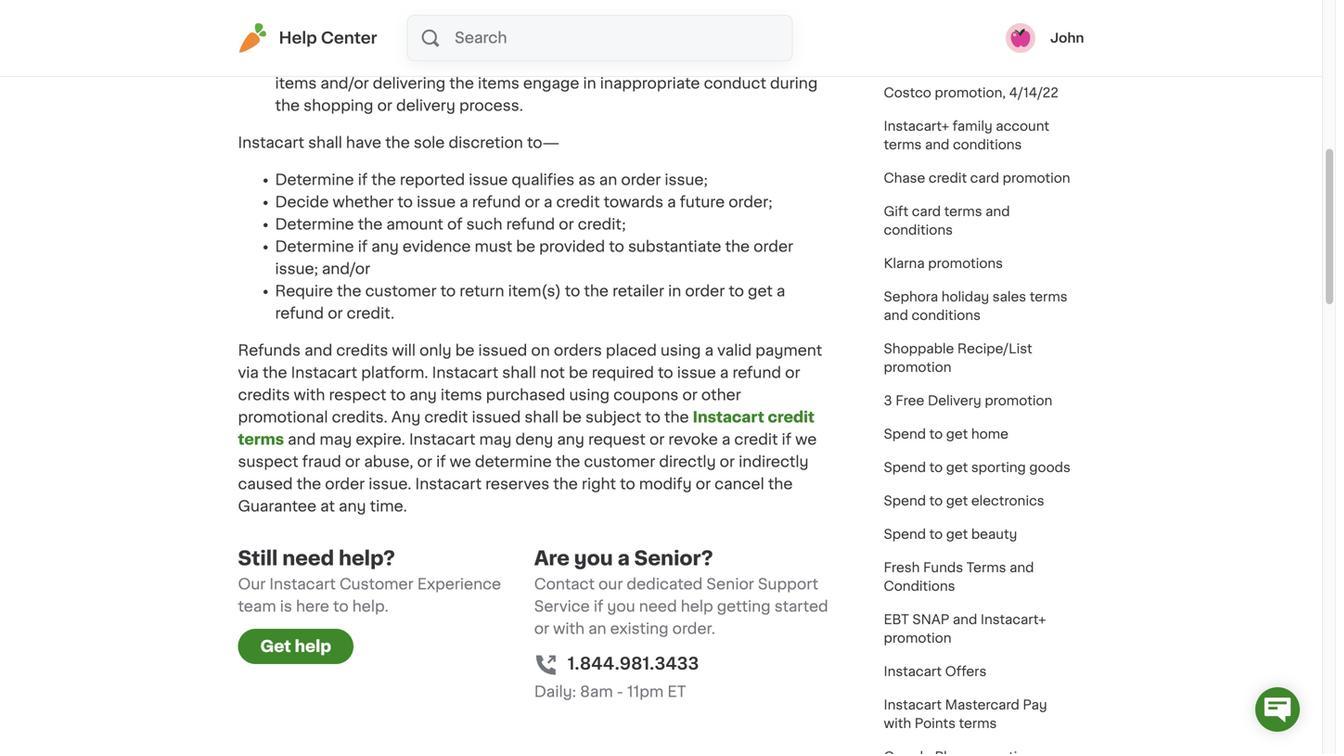 Task type: locate. For each thing, give the bounding box(es) containing it.
shoppable
[[884, 342, 954, 355]]

and down sephora
[[884, 309, 908, 322]]

0 vertical spatial instacart+
[[884, 120, 949, 133]]

respect
[[329, 388, 386, 403]]

1 horizontal spatial issue
[[469, 173, 508, 187]]

get inside 'link'
[[946, 528, 968, 541]]

- up window.
[[366, 9, 372, 24]]

3 determine from the top
[[275, 239, 354, 254]]

spend inside "link"
[[884, 428, 926, 441]]

terms down 'mastercard'
[[959, 717, 997, 730]]

to inside 'link'
[[929, 528, 943, 541]]

0 horizontal spatial may
[[320, 432, 352, 447]]

terms up chase at the right of page
[[884, 138, 922, 151]]

0 horizontal spatial delivery
[[396, 98, 456, 113]]

0 vertical spatial issue;
[[665, 173, 708, 187]]

an down service
[[588, 622, 607, 637]]

0 horizontal spatial -
[[366, 9, 372, 24]]

terms
[[884, 138, 922, 151], [944, 205, 982, 218], [1030, 290, 1068, 303], [238, 432, 284, 447], [959, 717, 997, 730]]

2 vertical spatial conditions
[[912, 309, 981, 322]]

support
[[758, 577, 818, 592]]

conditions
[[884, 580, 955, 593]]

1 horizontal spatial card
[[970, 172, 999, 185]]

discretion
[[449, 135, 523, 150]]

customer inside determine if the reported issue qualifies as an order issue; decide whether to issue a refund or a credit towards a future order; determine the amount of such refund or credit; determine if any evidence must be provided to substantiate the order issue; and/or require the customer to return item(s) to the retailer in order to get a refund or credit.
[[365, 284, 437, 299]]

with inside the instacart mastercard pay with points terms
[[884, 717, 911, 730]]

and down the chase credit card promotion link
[[986, 205, 1010, 218]]

klarna
[[884, 257, 925, 270]]

1 spend from the top
[[884, 428, 926, 441]]

and inside and may expire. instacart may deny any request or revoke a credit if we suspect fraud or abuse, or if we determine the customer directly or indirectly caused the order issue. instacart reserves the right to modify or cancel the guarantee at any time.
[[288, 432, 316, 447]]

if down the "our"
[[594, 599, 603, 614]]

0 horizontal spatial for
[[683, 54, 703, 69]]

help?
[[339, 549, 395, 568]]

1 vertical spatial issue;
[[275, 262, 318, 277]]

not
[[540, 366, 565, 380]]

spend for spend to get beauty
[[884, 528, 926, 541]]

spend
[[884, 428, 926, 441], [884, 461, 926, 474], [884, 495, 926, 508], [884, 528, 926, 541]]

the up whether
[[371, 173, 396, 187]]

any
[[391, 410, 421, 425]]

1 horizontal spatial shopping
[[707, 54, 777, 69]]

1 horizontal spatial we
[[795, 432, 817, 447]]

-
[[366, 9, 372, 24], [459, 54, 466, 69], [617, 685, 623, 700]]

order up the towards
[[621, 173, 661, 187]]

and right snap
[[953, 613, 977, 626]]

get up spend to get electronics
[[946, 461, 968, 474]]

with left points
[[884, 717, 911, 730]]

1 horizontal spatial instacart+
[[981, 613, 1046, 626]]

the up the during on the top of the page
[[805, 54, 830, 69]]

with down service
[[553, 622, 585, 637]]

2 determine from the top
[[275, 217, 354, 232]]

to up amount
[[397, 195, 413, 210]]

suspect
[[238, 455, 298, 470]]

cancel
[[715, 477, 764, 492]]

instacart+ down the costco
[[884, 120, 949, 133]]

help up order.
[[681, 599, 713, 614]]

as
[[578, 173, 595, 187]]

at
[[320, 499, 335, 514]]

user avatar image
[[1006, 23, 1036, 53]]

still
[[238, 549, 278, 568]]

issued left on
[[478, 343, 527, 358]]

refund up such
[[472, 195, 521, 210]]

to down the spend to get home "link"
[[929, 461, 943, 474]]

get
[[748, 284, 773, 299], [946, 428, 968, 441], [946, 461, 968, 474], [946, 495, 968, 508], [946, 528, 968, 541]]

order up service on the left
[[405, 9, 444, 24]]

1 horizontal spatial -
[[459, 54, 466, 69]]

shall
[[308, 135, 342, 150], [502, 366, 536, 380], [525, 410, 559, 425]]

instacart up here
[[269, 577, 336, 592]]

credit inside refunds and credits will only be issued on orders placed using a valid payment via the instacart platform. instacart shall not be required to issue a refund or credits with respect to any items purchased using coupons or other promotional credits. any credit issued shall be subject to the
[[424, 410, 468, 425]]

1 horizontal spatial for
[[781, 54, 802, 69]]

need inside are you a senior? contact our dedicated senior support service if you need help getting started or with an existing order.
[[639, 599, 677, 614]]

Search search field
[[453, 16, 792, 60]]

1 horizontal spatial with
[[553, 622, 585, 637]]

determine down decide
[[275, 217, 354, 232]]

gift card terms and conditions
[[884, 205, 1010, 237]]

the down whether
[[358, 217, 383, 232]]

1 vertical spatial help
[[295, 639, 331, 655]]

we up indirectly
[[795, 432, 817, 447]]

spend for spend to get sporting goods
[[884, 461, 926, 474]]

of
[[602, 9, 617, 24], [447, 217, 463, 232]]

and/or down unprofessional
[[321, 76, 369, 91]]

sephora holiday sales terms and conditions
[[884, 290, 1068, 322]]

retailer
[[613, 284, 664, 299]]

instacart inside instacart credit terms
[[693, 410, 764, 425]]

get down spend to get electronics
[[946, 528, 968, 541]]

to—
[[527, 135, 560, 150]]

1 vertical spatial determine
[[275, 217, 354, 232]]

amount
[[386, 217, 443, 232]]

spend down the spend to get home "link"
[[884, 461, 926, 474]]

and right "refunds"
[[304, 343, 332, 358]]

- inside - the individual(s) responsible for shopping for the items and/or delivering the items engage in inappropriate conduct during the shopping or delivery process.
[[459, 54, 466, 69]]

0 vertical spatial and/or
[[321, 76, 369, 91]]

credits
[[336, 343, 388, 358], [238, 388, 290, 403]]

0 vertical spatial an
[[599, 173, 617, 187]]

refund down valid on the top right of page
[[733, 366, 781, 380]]

spend up spend to get beauty
[[884, 495, 926, 508]]

1 may from the left
[[320, 432, 352, 447]]

customer
[[340, 577, 414, 592]]

and/or inside determine if the reported issue qualifies as an order issue; decide whether to issue a refund or a credit towards a future order; determine the amount of such refund or credit; determine if any evidence must be provided to substantiate the order issue; and/or require the customer to return item(s) to the retailer in order to get a refund or credit.
[[322, 262, 370, 277]]

delivery inside - the order arrives after the end of the scheduled delivery or pickup window.
[[732, 9, 791, 24]]

instacart up points
[[884, 699, 942, 712]]

0 vertical spatial we
[[795, 432, 817, 447]]

instacart left the offers
[[884, 665, 942, 678]]

shoppable recipe/list promotion
[[884, 342, 1032, 374]]

and inside gift card terms and conditions
[[986, 205, 1010, 218]]

any up any
[[409, 388, 437, 403]]

conditions
[[953, 138, 1022, 151], [884, 224, 953, 237], [912, 309, 981, 322]]

daily: 8am - 11pm et
[[534, 685, 686, 700]]

payment
[[756, 343, 822, 358]]

0 vertical spatial customer
[[365, 284, 437, 299]]

help right "get"
[[295, 639, 331, 655]]

shopping up the conduct
[[707, 54, 777, 69]]

issue; up future
[[665, 173, 708, 187]]

2 horizontal spatial -
[[617, 685, 623, 700]]

1 vertical spatial issue
[[417, 195, 456, 210]]

1 horizontal spatial delivery
[[732, 9, 791, 24]]

fraud
[[302, 455, 341, 470]]

2 may from the left
[[479, 432, 512, 447]]

2 vertical spatial shall
[[525, 410, 559, 425]]

2 horizontal spatial issue
[[677, 366, 716, 380]]

1 vertical spatial credits
[[238, 388, 290, 403]]

be right must
[[516, 239, 535, 254]]

customer inside and may expire. instacart may deny any request or revoke a credit if we suspect fraud or abuse, or if we determine the customer directly or indirectly caused the order issue. instacart reserves the right to modify or cancel the guarantee at any time.
[[584, 455, 655, 470]]

responsible
[[592, 54, 679, 69]]

fresh
[[884, 561, 920, 574]]

1 vertical spatial with
[[553, 622, 585, 637]]

contact
[[534, 577, 595, 592]]

in inside - the individual(s) responsible for shopping for the items and/or delivering the items engage in inappropriate conduct during the shopping or delivery process.
[[583, 76, 596, 91]]

1 vertical spatial conditions
[[884, 224, 953, 237]]

conditions down family
[[953, 138, 1022, 151]]

issue; up require
[[275, 262, 318, 277]]

credit inside and may expire. instacart may deny any request or revoke a credit if we suspect fraud or abuse, or if we determine the customer directly or indirectly caused the order issue. instacart reserves the right to modify or cancel the guarantee at any time.
[[734, 432, 778, 447]]

or up the during on the top of the page
[[795, 9, 810, 24]]

chase credit card promotion link
[[873, 161, 1082, 195]]

terms inside the instacart mastercard pay with points terms
[[959, 717, 997, 730]]

shall up purchased
[[502, 366, 536, 380]]

1 vertical spatial using
[[569, 388, 610, 403]]

spend for spend to get home
[[884, 428, 926, 441]]

or down the qualifies
[[525, 195, 540, 210]]

0 horizontal spatial in
[[583, 76, 596, 91]]

john link
[[1006, 23, 1084, 53]]

0 vertical spatial help
[[681, 599, 713, 614]]

promotion inside ebt snap and instacart+ promotion
[[884, 632, 952, 645]]

or inside - the order arrives after the end of the scheduled delivery or pickup window.
[[795, 9, 810, 24]]

0 vertical spatial issue
[[469, 173, 508, 187]]

costco promotion, 4/14/22
[[884, 86, 1059, 99]]

delivery up the conduct
[[732, 9, 791, 24]]

0 horizontal spatial need
[[282, 549, 334, 568]]

if down whether
[[358, 239, 368, 254]]

costco promotion, 4/14/22 link
[[873, 76, 1070, 109]]

terms right sales
[[1030, 290, 1068, 303]]

- for pickup
[[366, 9, 372, 24]]

get up valid on the top right of page
[[748, 284, 773, 299]]

credits down via on the left of the page
[[238, 388, 290, 403]]

1 horizontal spatial customer
[[584, 455, 655, 470]]

and inside refunds and credits will only be issued on orders placed using a valid payment via the instacart platform. instacart shall not be required to issue a refund or credits with respect to any items purchased using coupons or other promotional credits. any credit issued shall be subject to the
[[304, 343, 332, 358]]

1 horizontal spatial need
[[639, 599, 677, 614]]

instacart down any
[[409, 432, 476, 447]]

2 horizontal spatial with
[[884, 717, 911, 730]]

subject
[[586, 410, 641, 425]]

1 vertical spatial card
[[912, 205, 941, 218]]

service
[[398, 54, 456, 69]]

conditions inside instacart+ family account terms and conditions
[[953, 138, 1022, 151]]

and/or inside - the individual(s) responsible for shopping for the items and/or delivering the items engage in inappropriate conduct during the shopping or delivery process.
[[321, 76, 369, 91]]

spend to get sporting goods link
[[873, 451, 1082, 484]]

determine up require
[[275, 239, 354, 254]]

3 spend from the top
[[884, 495, 926, 508]]

issue;
[[665, 173, 708, 187], [275, 262, 318, 277]]

spend inside 'link'
[[884, 528, 926, 541]]

1 vertical spatial delivery
[[396, 98, 456, 113]]

order inside and may expire. instacart may deny any request or revoke a credit if we suspect fraud or abuse, or if we determine the customer directly or indirectly caused the order issue. instacart reserves the right to modify or cancel the guarantee at any time.
[[325, 477, 365, 492]]

2 vertical spatial with
[[884, 717, 911, 730]]

instacart offers
[[884, 665, 987, 678]]

customer down "request"
[[584, 455, 655, 470]]

1 horizontal spatial help
[[681, 599, 713, 614]]

or
[[795, 9, 810, 24], [377, 98, 392, 113], [525, 195, 540, 210], [559, 217, 574, 232], [328, 306, 343, 321], [785, 366, 800, 380], [682, 388, 698, 403], [650, 432, 665, 447], [345, 455, 360, 470], [417, 455, 432, 470], [720, 455, 735, 470], [696, 477, 711, 492], [534, 622, 549, 637]]

or up cancel
[[720, 455, 735, 470]]

spend to get sporting goods
[[884, 461, 1071, 474]]

1 vertical spatial and/or
[[322, 262, 370, 277]]

0 horizontal spatial card
[[912, 205, 941, 218]]

and up chase at the right of page
[[925, 138, 950, 151]]

help.
[[352, 599, 389, 614]]

1 horizontal spatial in
[[668, 284, 681, 299]]

with up promotional
[[294, 388, 325, 403]]

to inside and may expire. instacart may deny any request or revoke a credit if we suspect fraud or abuse, or if we determine the customer directly or indirectly caused the order issue. instacart reserves the right to modify or cancel the guarantee at any time.
[[620, 477, 635, 492]]

0 vertical spatial in
[[583, 76, 596, 91]]

0 vertical spatial -
[[366, 9, 372, 24]]

get left home
[[946, 428, 968, 441]]

0 vertical spatial card
[[970, 172, 999, 185]]

to
[[397, 195, 413, 210], [609, 239, 624, 254], [440, 284, 456, 299], [565, 284, 580, 299], [729, 284, 744, 299], [658, 366, 673, 380], [390, 388, 406, 403], [645, 410, 661, 425], [929, 428, 943, 441], [929, 461, 943, 474], [620, 477, 635, 492], [929, 495, 943, 508], [929, 528, 943, 541], [333, 599, 349, 614]]

to right here
[[333, 599, 349, 614]]

1 vertical spatial an
[[588, 622, 607, 637]]

need
[[282, 549, 334, 568], [639, 599, 677, 614]]

1 vertical spatial of
[[447, 217, 463, 232]]

to down credit;
[[609, 239, 624, 254]]

and down promotional
[[288, 432, 316, 447]]

with inside are you a senior? contact our dedicated senior support service if you need help getting started or with an existing order.
[[553, 622, 585, 637]]

conditions for family
[[953, 138, 1022, 151]]

get
[[260, 639, 291, 655]]

the left sole
[[385, 135, 410, 150]]

get up spend to get beauty 'link'
[[946, 495, 968, 508]]

order inside - the order arrives after the end of the scheduled delivery or pickup window.
[[405, 9, 444, 24]]

a up the "our"
[[618, 549, 630, 568]]

the left "retailer"
[[584, 284, 609, 299]]

0 vertical spatial conditions
[[953, 138, 1022, 151]]

- inside - the order arrives after the end of the scheduled delivery or pickup window.
[[366, 9, 372, 24]]

refund
[[472, 195, 521, 210], [506, 217, 555, 232], [275, 306, 324, 321], [733, 366, 781, 380]]

0 vertical spatial credits
[[336, 343, 388, 358]]

2 vertical spatial determine
[[275, 239, 354, 254]]

conditions inside gift card terms and conditions
[[884, 224, 953, 237]]

1 horizontal spatial may
[[479, 432, 512, 447]]

1 vertical spatial in
[[668, 284, 681, 299]]

issue inside refunds and credits will only be issued on orders placed using a valid payment via the instacart platform. instacart shall not be required to issue a refund or credits with respect to any items purchased using coupons or other promotional credits. any credit issued shall be subject to the
[[677, 366, 716, 380]]

1 vertical spatial -
[[459, 54, 466, 69]]

and/or up require
[[322, 262, 370, 277]]

0 horizontal spatial instacart+
[[884, 120, 949, 133]]

account
[[996, 120, 1050, 133]]

caused
[[238, 477, 293, 492]]

0 vertical spatial determine
[[275, 173, 354, 187]]

delivery down delivering
[[396, 98, 456, 113]]

an inside determine if the reported issue qualifies as an order issue; decide whether to issue a refund or a credit towards a future order; determine the amount of such refund or credit; determine if any evidence must be provided to substantiate the order issue; and/or require the customer to return item(s) to the retailer in order to get a refund or credit.
[[599, 173, 617, 187]]

0 horizontal spatial with
[[294, 388, 325, 403]]

using right placed
[[661, 343, 701, 358]]

- right service on the left
[[459, 54, 466, 69]]

be left subject
[[563, 410, 582, 425]]

sales
[[993, 290, 1026, 303]]

4 spend from the top
[[884, 528, 926, 541]]

0 vertical spatial need
[[282, 549, 334, 568]]

to down coupons
[[645, 410, 661, 425]]

1 vertical spatial instacart+
[[981, 613, 1046, 626]]

future
[[680, 195, 725, 210]]

1 vertical spatial need
[[639, 599, 677, 614]]

and inside ebt snap and instacart+ promotion
[[953, 613, 977, 626]]

instacart mastercard pay with points terms link
[[873, 689, 1084, 740]]

2 vertical spatial issue
[[677, 366, 716, 380]]

valid
[[717, 343, 752, 358]]

0 vertical spatial using
[[661, 343, 701, 358]]

a up the payment
[[777, 284, 785, 299]]

unprofessional
[[275, 54, 394, 69]]

0 horizontal spatial shopping
[[304, 98, 373, 113]]

issue down discretion
[[469, 173, 508, 187]]

a left future
[[667, 195, 676, 210]]

individual(s)
[[498, 54, 588, 69]]

0 vertical spatial of
[[602, 9, 617, 24]]

any
[[371, 239, 399, 254], [409, 388, 437, 403], [557, 432, 585, 447], [339, 499, 366, 514]]

0 vertical spatial delivery
[[732, 9, 791, 24]]

need down dedicated
[[639, 599, 677, 614]]

spend to get beauty link
[[873, 518, 1029, 551]]

get for spend to get sporting goods
[[946, 461, 968, 474]]

a up such
[[460, 195, 468, 210]]

2 vertical spatial -
[[617, 685, 623, 700]]

an
[[599, 173, 617, 187], [588, 622, 607, 637]]

delivery inside - the individual(s) responsible for shopping for the items and/or delivering the items engage in inappropriate conduct during the shopping or delivery process.
[[396, 98, 456, 113]]

- for items
[[459, 54, 466, 69]]

1 horizontal spatial of
[[602, 9, 617, 24]]

0 horizontal spatial customer
[[365, 284, 437, 299]]

2 spend from the top
[[884, 461, 926, 474]]

the left end
[[541, 9, 566, 24]]

1 horizontal spatial credits
[[336, 343, 388, 358]]

a right revoke
[[722, 432, 731, 447]]

to inside the still need help? our instacart customer experience team is here to help.
[[333, 599, 349, 614]]

issue
[[469, 173, 508, 187], [417, 195, 456, 210], [677, 366, 716, 380]]

delivering
[[373, 76, 446, 91]]

1 horizontal spatial issue;
[[665, 173, 708, 187]]

get inside "link"
[[946, 428, 968, 441]]

offers
[[945, 665, 987, 678]]

0 vertical spatial you
[[574, 549, 613, 568]]

1 vertical spatial shopping
[[304, 98, 373, 113]]

- right 8am in the left of the page
[[617, 685, 623, 700]]

terms inside instacart credit terms
[[238, 432, 284, 447]]

card down instacart+ family account terms and conditions link
[[970, 172, 999, 185]]

an right as at the left top of the page
[[599, 173, 617, 187]]

instacart image
[[238, 23, 268, 53]]

our
[[238, 577, 266, 592]]

credit inside instacart credit terms
[[768, 410, 815, 425]]

center
[[321, 30, 377, 46]]

conditions inside sephora holiday sales terms and conditions
[[912, 309, 981, 322]]

instacart+ inside instacart+ family account terms and conditions
[[884, 120, 949, 133]]

need inside the still need help? our instacart customer experience team is here to help.
[[282, 549, 334, 568]]

0 horizontal spatial issue;
[[275, 262, 318, 277]]

ebt snap and instacart+ promotion
[[884, 613, 1046, 645]]

issue down reported
[[417, 195, 456, 210]]

help inside get help button
[[295, 639, 331, 655]]

11pm
[[627, 685, 664, 700]]

1 vertical spatial customer
[[584, 455, 655, 470]]

for
[[683, 54, 703, 69], [781, 54, 802, 69]]

sephora holiday sales terms and conditions link
[[873, 280, 1084, 332]]

or down service
[[534, 622, 549, 637]]

card inside the chase credit card promotion link
[[970, 172, 999, 185]]

conditions down holiday
[[912, 309, 981, 322]]

may
[[320, 432, 352, 447], [479, 432, 512, 447]]

using
[[661, 343, 701, 358], [569, 388, 610, 403]]

any inside refunds and credits will only be issued on orders placed using a valid payment via the instacart platform. instacart shall not be required to issue a refund or credits with respect to any items purchased using coupons or other promotional credits. any credit issued shall be subject to the
[[409, 388, 437, 403]]

1 horizontal spatial using
[[661, 343, 701, 358]]

daily:
[[534, 685, 576, 700]]

3 free delivery promotion
[[884, 394, 1053, 407]]

promotional
[[238, 410, 328, 425]]

0 horizontal spatial of
[[447, 217, 463, 232]]

0 horizontal spatial help
[[295, 639, 331, 655]]

0 horizontal spatial we
[[450, 455, 471, 470]]

0 vertical spatial with
[[294, 388, 325, 403]]



Task type: vqa. For each thing, say whether or not it's contained in the screenshot.
the middle issue
yes



Task type: describe. For each thing, give the bounding box(es) containing it.
conditions for holiday
[[912, 309, 981, 322]]

and may expire. instacart may deny any request or revoke a credit if we suspect fraud or abuse, or if we determine the customer directly or indirectly caused the order issue. instacart reserves the right to modify or cancel the guarantee at any time.
[[238, 432, 817, 514]]

john
[[1050, 32, 1084, 45]]

time.
[[370, 499, 407, 514]]

terms inside gift card terms and conditions
[[944, 205, 982, 218]]

getting
[[717, 599, 771, 614]]

here
[[296, 599, 329, 614]]

terms inside sephora holiday sales terms and conditions
[[1030, 290, 1068, 303]]

0 horizontal spatial using
[[569, 388, 610, 403]]

skymiles
[[922, 19, 981, 32]]

instacart up decide
[[238, 135, 304, 150]]

1.844.981.3433 link
[[568, 652, 699, 677]]

1 vertical spatial shall
[[502, 366, 536, 380]]

help center
[[279, 30, 377, 46]]

or right abuse,
[[417, 455, 432, 470]]

instacart+ inside ebt snap and instacart+ promotion
[[981, 613, 1046, 626]]

senior?
[[634, 549, 713, 568]]

terms inside instacart+ family account terms and conditions
[[884, 138, 922, 151]]

ebt
[[884, 613, 909, 626]]

pickup
[[275, 32, 326, 46]]

instacart up respect
[[291, 366, 357, 380]]

if up whether
[[358, 173, 368, 187]]

end
[[569, 9, 598, 24]]

or right fraud
[[345, 455, 360, 470]]

gift card terms and conditions link
[[873, 195, 1084, 247]]

or inside are you a senior? contact our dedicated senior support service if you need help getting started or with an existing order.
[[534, 622, 549, 637]]

any right deny
[[557, 432, 585, 447]]

0 vertical spatial shopping
[[707, 54, 777, 69]]

determine
[[475, 455, 552, 470]]

0 vertical spatial shall
[[308, 135, 342, 150]]

delta
[[884, 19, 919, 32]]

and inside sephora holiday sales terms and conditions
[[884, 309, 908, 322]]

be down orders
[[569, 366, 588, 380]]

- the individual(s) responsible for shopping for the items and/or delivering the items engage in inappropriate conduct during the shopping or delivery process.
[[275, 54, 830, 113]]

an inside are you a senior? contact our dedicated senior support service if you need help getting started or with an existing order.
[[588, 622, 607, 637]]

or down the payment
[[785, 366, 800, 380]]

modify
[[639, 477, 692, 492]]

other
[[701, 388, 741, 403]]

shoppable recipe/list promotion link
[[873, 332, 1084, 384]]

or inside - the individual(s) responsible for shopping for the items and/or delivering the items engage in inappropriate conduct during the shopping or delivery process.
[[377, 98, 392, 113]]

issue.
[[369, 477, 412, 492]]

the left right
[[553, 477, 578, 492]]

refund up must
[[506, 217, 555, 232]]

1.844.981.3433
[[568, 656, 699, 672]]

evidence
[[403, 239, 471, 254]]

or left revoke
[[650, 432, 665, 447]]

instacart+ family account terms and conditions
[[884, 120, 1050, 151]]

refunds and credits will only be issued on orders placed using a valid payment via the instacart platform. instacart shall not be required to issue a refund or credits with respect to any items purchased using coupons or other promotional credits. any credit issued shall be subject to the
[[238, 343, 822, 425]]

get for spend to get beauty
[[946, 528, 968, 541]]

the down fraud
[[297, 477, 321, 492]]

after
[[502, 9, 537, 24]]

to left return
[[440, 284, 456, 299]]

delta skymiles promotion link
[[873, 9, 1063, 43]]

electronics
[[971, 495, 1045, 508]]

will
[[392, 343, 416, 358]]

help center link
[[238, 23, 377, 53]]

order down substantiate
[[685, 284, 725, 299]]

funds
[[923, 561, 963, 574]]

instacart shall have the sole discretion to—
[[238, 135, 563, 150]]

the down indirectly
[[768, 477, 793, 492]]

to up valid on the top right of page
[[729, 284, 744, 299]]

3
[[884, 394, 892, 407]]

credit inside determine if the reported issue qualifies as an order issue; decide whether to issue a refund or a credit towards a future order; determine the amount of such refund or credit; determine if any evidence must be provided to substantiate the order issue; and/or require the customer to return item(s) to the retailer in order to get a refund or credit.
[[556, 195, 600, 210]]

a left valid on the top right of page
[[705, 343, 714, 358]]

on
[[531, 343, 550, 358]]

or left other at bottom right
[[682, 388, 698, 403]]

or up provided on the top of page
[[559, 217, 574, 232]]

right
[[582, 477, 616, 492]]

or left credit.
[[328, 306, 343, 321]]

the up the process.
[[449, 76, 474, 91]]

spend to get beauty
[[884, 528, 1017, 541]]

and inside fresh funds terms and conditions
[[1010, 561, 1034, 574]]

get for spend to get electronics
[[946, 495, 968, 508]]

service
[[534, 599, 590, 614]]

2 for from the left
[[781, 54, 802, 69]]

et
[[667, 685, 686, 700]]

instacart inside the still need help? our instacart customer experience team is here to help.
[[269, 577, 336, 592]]

a up other at bottom right
[[720, 366, 729, 380]]

get inside determine if the reported issue qualifies as an order issue; decide whether to issue a refund or a credit towards a future order; determine the amount of such refund or credit; determine if any evidence must be provided to substantiate the order issue; and/or require the customer to return item(s) to the retailer in order to get a refund or credit.
[[748, 284, 773, 299]]

1 vertical spatial you
[[607, 599, 635, 614]]

a inside are you a senior? contact our dedicated senior support service if you need help getting started or with an existing order.
[[618, 549, 630, 568]]

whether
[[333, 195, 394, 210]]

goods
[[1029, 461, 1071, 474]]

holiday
[[942, 290, 989, 303]]

still need help? our instacart customer experience team is here to help.
[[238, 549, 501, 614]]

the down unprofessional
[[275, 98, 300, 113]]

items up the process.
[[478, 76, 519, 91]]

to up spend to get beauty
[[929, 495, 943, 508]]

must
[[475, 239, 512, 254]]

spend for spend to get electronics
[[884, 495, 926, 508]]

the down "refunds"
[[263, 366, 287, 380]]

only
[[420, 343, 452, 358]]

process.
[[459, 98, 523, 113]]

placed
[[606, 343, 657, 358]]

order;
[[729, 195, 772, 210]]

is
[[280, 599, 292, 614]]

klarna promotions
[[884, 257, 1003, 270]]

the down the instacart credit terms 'link'
[[556, 455, 580, 470]]

the down order;
[[725, 239, 750, 254]]

help
[[279, 30, 317, 46]]

help inside are you a senior? contact our dedicated senior support service if you need help getting started or with an existing order.
[[681, 599, 713, 614]]

to inside "link"
[[929, 428, 943, 441]]

free
[[896, 394, 924, 407]]

with inside refunds and credits will only be issued on orders placed using a valid payment via the instacart platform. instacart shall not be required to issue a refund or credits with respect to any items purchased using coupons or other promotional credits. any credit issued shall be subject to the
[[294, 388, 325, 403]]

spend to get home
[[884, 428, 1009, 441]]

our
[[599, 577, 623, 592]]

the up credit.
[[337, 284, 361, 299]]

promotion inside shoppable recipe/list promotion
[[884, 361, 952, 374]]

items down unprofessional
[[275, 76, 317, 91]]

to right item(s)
[[565, 284, 580, 299]]

experience
[[417, 577, 501, 592]]

senior
[[707, 577, 754, 592]]

if up indirectly
[[782, 432, 792, 447]]

refund down require
[[275, 306, 324, 321]]

determine if the reported issue qualifies as an order issue; decide whether to issue a refund or a credit towards a future order; determine the amount of such refund or credit; determine if any evidence must be provided to substantiate the order issue; and/or require the customer to return item(s) to the retailer in order to get a refund or credit.
[[275, 173, 793, 321]]

and inside instacart+ family account terms and conditions
[[925, 138, 950, 151]]

refund inside refunds and credits will only be issued on orders placed using a valid payment via the instacart platform. instacart shall not be required to issue a refund or credits with respect to any items purchased using coupons or other promotional credits. any credit issued shall be subject to the
[[733, 366, 781, 380]]

- the order arrives after the end of the scheduled delivery or pickup window.
[[275, 9, 810, 46]]

instacart right 'issue.' on the bottom left
[[415, 477, 482, 492]]

items inside refunds and credits will only be issued on orders placed using a valid payment via the instacart platform. instacart shall not be required to issue a refund or credits with respect to any items purchased using coupons or other promotional credits. any credit issued shall be subject to the
[[441, 388, 482, 403]]

inappropriate
[[600, 76, 700, 91]]

be right only
[[455, 343, 475, 358]]

promotions
[[928, 257, 1003, 270]]

1 for from the left
[[683, 54, 703, 69]]

reserves
[[485, 477, 550, 492]]

to down platform.
[[390, 388, 406, 403]]

reported
[[400, 173, 465, 187]]

card inside gift card terms and conditions
[[912, 205, 941, 218]]

the down arrives
[[469, 54, 494, 69]]

1 vertical spatial we
[[450, 455, 471, 470]]

a down the qualifies
[[544, 195, 552, 210]]

started
[[775, 599, 828, 614]]

mastercard
[[945, 699, 1020, 712]]

are
[[534, 549, 570, 568]]

if inside are you a senior? contact our dedicated senior support service if you need help getting started or with an existing order.
[[594, 599, 603, 614]]

of inside - the order arrives after the end of the scheduled delivery or pickup window.
[[602, 9, 617, 24]]

indirectly
[[739, 455, 809, 470]]

of inside determine if the reported issue qualifies as an order issue; decide whether to issue a refund or a credit towards a future order; determine the amount of such refund or credit; determine if any evidence must be provided to substantiate the order issue; and/or require the customer to return item(s) to the retailer in order to get a refund or credit.
[[447, 217, 463, 232]]

1 determine from the top
[[275, 173, 354, 187]]

item(s)
[[508, 284, 561, 299]]

0 horizontal spatial credits
[[238, 388, 290, 403]]

qualifies
[[512, 173, 575, 187]]

arrives
[[448, 9, 498, 24]]

get for spend to get home
[[946, 428, 968, 441]]

family
[[953, 120, 993, 133]]

request
[[588, 432, 646, 447]]

a inside and may expire. instacart may deny any request or revoke a credit if we suspect fraud or abuse, or if we determine the customer directly or indirectly caused the order issue. instacart reserves the right to modify or cancel the guarantee at any time.
[[722, 432, 731, 447]]

instacart inside instacart offers link
[[884, 665, 942, 678]]

scheduled
[[649, 9, 728, 24]]

the up revoke
[[664, 410, 689, 425]]

instacart inside the instacart mastercard pay with points terms
[[884, 699, 942, 712]]

spend to get electronics
[[884, 495, 1045, 508]]

platform.
[[361, 366, 428, 380]]

order down order;
[[754, 239, 793, 254]]

0 vertical spatial issued
[[478, 343, 527, 358]]

or down directly
[[696, 477, 711, 492]]

0 horizontal spatial issue
[[417, 195, 456, 210]]

any right 'at'
[[339, 499, 366, 514]]

via
[[238, 366, 259, 380]]

are you a senior? contact our dedicated senior support service if you need help getting started or with an existing order.
[[534, 549, 828, 637]]

points
[[915, 717, 956, 730]]

the up window.
[[376, 9, 401, 24]]

fresh funds terms and conditions link
[[873, 551, 1084, 603]]

1 vertical spatial issued
[[472, 410, 521, 425]]

engage
[[523, 76, 579, 91]]

if right abuse,
[[436, 455, 446, 470]]

the up responsible
[[621, 9, 646, 24]]

team
[[238, 599, 276, 614]]

credits.
[[332, 410, 388, 425]]

towards
[[604, 195, 664, 210]]

be inside determine if the reported issue qualifies as an order issue; decide whether to issue a refund or a credit towards a future order; determine the amount of such refund or credit; determine if any evidence must be provided to substantiate the order issue; and/or require the customer to return item(s) to the retailer in order to get a refund or credit.
[[516, 239, 535, 254]]

to up coupons
[[658, 366, 673, 380]]

conduct
[[704, 76, 766, 91]]

directly
[[659, 455, 716, 470]]

in inside determine if the reported issue qualifies as an order issue; decide whether to issue a refund or a credit towards a future order; determine the amount of such refund or credit; determine if any evidence must be provided to substantiate the order issue; and/or require the customer to return item(s) to the retailer in order to get a refund or credit.
[[668, 284, 681, 299]]

instacart down only
[[432, 366, 498, 380]]

any inside determine if the reported issue qualifies as an order issue; decide whether to issue a refund or a credit towards a future order; determine the amount of such refund or credit; determine if any evidence must be provided to substantiate the order issue; and/or require the customer to return item(s) to the retailer in order to get a refund or credit.
[[371, 239, 399, 254]]



